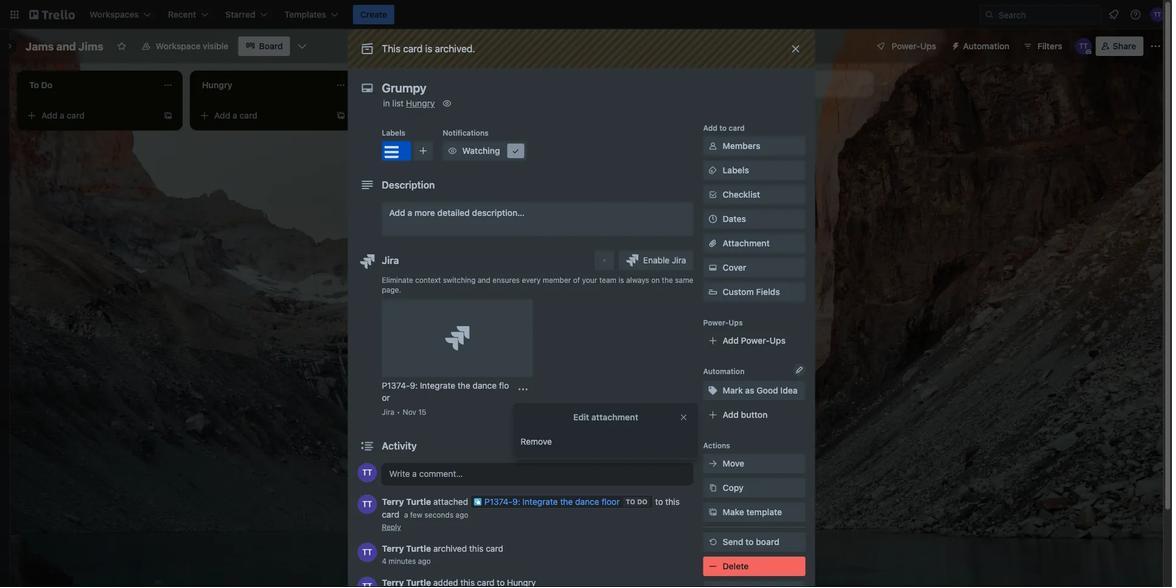 Task type: vqa. For each thing, say whether or not it's contained in the screenshot.
Oct 12, 2021
no



Task type: describe. For each thing, give the bounding box(es) containing it.
switching
[[443, 276, 476, 284]]

members link
[[704, 136, 806, 156]]

star or unstar board image
[[117, 41, 127, 51]]

eliminate
[[382, 276, 413, 284]]

to this card
[[382, 497, 680, 520]]

filters button
[[1020, 37, 1067, 56]]

to for send
[[746, 537, 754, 547]]

share
[[1114, 41, 1137, 51]]

sm image for members
[[707, 140, 719, 152]]

jira up eliminate
[[382, 255, 399, 266]]

sm image right hungry link
[[441, 97, 453, 110]]

sm image for automation
[[947, 37, 964, 54]]

every
[[522, 276, 541, 284]]

add a more detailed description… link
[[382, 202, 694, 236]]

attachment
[[723, 238, 770, 248]]

move
[[723, 459, 745, 469]]

card inside to this card
[[382, 510, 400, 520]]

sm image for send to board
[[707, 536, 719, 549]]

p1374- for p1374-9: integrate the dance floor
[[485, 497, 513, 507]]

button
[[741, 410, 768, 420]]

create from template… image
[[163, 111, 173, 121]]

p1374-9: integrate the dance floor image
[[445, 326, 470, 351]]

members
[[723, 141, 761, 151]]

3 terry turtle (terryturtle) image from the top
[[358, 543, 377, 563]]

jira inside enable jira button
[[672, 255, 687, 266]]

in list hungry
[[383, 98, 435, 108]]

of
[[573, 276, 580, 284]]

add a card for create from template… image
[[41, 111, 85, 121]]

Search field
[[995, 5, 1102, 24]]

delete link
[[704, 557, 806, 577]]

turtle for attached
[[406, 497, 431, 507]]

make template
[[723, 508, 783, 518]]

cover
[[723, 263, 747, 273]]

make template link
[[704, 503, 806, 522]]

remove button
[[514, 432, 699, 452]]

terry for terry turtle archived this card 4 minutes ago
[[382, 544, 404, 554]]

team
[[600, 276, 617, 284]]

to
[[626, 498, 636, 506]]

context
[[415, 276, 441, 284]]

good
[[757, 386, 779, 396]]

dates button
[[704, 209, 806, 229]]

edit attachment
[[574, 413, 639, 423]]

page.
[[382, 286, 401, 294]]

do
[[638, 498, 648, 506]]

is inside eliminate context switching and ensures every member of your team is always on the same page.
[[619, 276, 625, 284]]

jams and jims
[[26, 40, 103, 53]]

4 terry turtle (terryturtle) image from the top
[[358, 577, 377, 588]]

idea
[[781, 386, 798, 396]]

board
[[756, 537, 780, 547]]

or
[[382, 393, 390, 403]]

ups inside button
[[921, 41, 937, 51]]

4 minutes ago link
[[382, 557, 431, 566]]

move link
[[704, 454, 806, 474]]

0 horizontal spatial is
[[425, 43, 433, 55]]

jims
[[78, 40, 103, 53]]

this card is archived.
[[382, 43, 476, 55]]

9: for p1374-9: integrate the dance floor
[[513, 497, 521, 507]]

checklist
[[723, 190, 761, 200]]

notifications
[[443, 128, 489, 137]]

switch to… image
[[9, 9, 21, 21]]

a few seconds ago
[[404, 511, 469, 520]]

to do
[[626, 498, 648, 506]]

mark
[[723, 386, 743, 396]]

add button
[[723, 410, 768, 420]]

custom
[[723, 287, 754, 297]]

Board name text field
[[19, 37, 110, 56]]

search image
[[985, 10, 995, 19]]

dance for floor
[[576, 497, 600, 507]]

on
[[652, 276, 660, 284]]

add a card for create from template… icon
[[214, 111, 258, 121]]

archived.
[[435, 43, 476, 55]]

sm image for move
[[707, 458, 719, 470]]

add a more detailed description…
[[389, 208, 525, 218]]

this
[[382, 43, 401, 55]]

custom fields button
[[704, 286, 806, 298]]

create from template… image
[[336, 111, 346, 121]]

primary element
[[0, 0, 1173, 29]]

seconds
[[425, 511, 454, 520]]

customize views image
[[296, 40, 309, 52]]

archived
[[434, 544, 467, 554]]

make
[[723, 508, 745, 518]]

sm image for cover
[[707, 262, 719, 274]]

9: for p1374-9: integrate the dance flo or jira • nov 15
[[410, 381, 418, 391]]

power-ups button
[[868, 37, 944, 56]]

enable
[[644, 255, 670, 266]]

attachment
[[592, 413, 639, 423]]

visible
[[203, 41, 229, 51]]

always
[[627, 276, 650, 284]]

board link
[[238, 37, 290, 56]]

4
[[382, 557, 387, 566]]

0 horizontal spatial power-ups
[[704, 318, 743, 327]]

member
[[543, 276, 571, 284]]

terry turtle archived this card 4 minutes ago
[[382, 544, 504, 566]]

sm image for make template
[[707, 507, 719, 519]]

actions
[[704, 441, 731, 450]]

reply link
[[382, 523, 401, 532]]

activity
[[382, 441, 417, 452]]

a few seconds ago link
[[404, 511, 469, 520]]

cover link
[[704, 258, 806, 278]]

0 horizontal spatial automation
[[704, 367, 745, 376]]

add inside "button"
[[723, 410, 739, 420]]

filters
[[1038, 41, 1063, 51]]

create button
[[353, 5, 395, 24]]



Task type: locate. For each thing, give the bounding box(es) containing it.
ago
[[456, 511, 469, 520], [418, 557, 431, 566]]

ups
[[921, 41, 937, 51], [729, 318, 743, 327], [770, 336, 786, 346]]

add
[[41, 111, 58, 121], [214, 111, 230, 121], [387, 111, 403, 121], [704, 124, 718, 132], [389, 208, 406, 218], [723, 336, 739, 346], [723, 410, 739, 420]]

terry turtle (terryturtle) image right open information menu image
[[1151, 7, 1166, 22]]

automation inside button
[[964, 41, 1010, 51]]

0 horizontal spatial add a card button
[[22, 106, 158, 125]]

to for add
[[720, 124, 727, 132]]

sm image inside labels link
[[707, 164, 719, 177]]

2 horizontal spatial add a card button
[[368, 106, 504, 125]]

terry for terry turtle attached
[[382, 497, 404, 507]]

1 horizontal spatial dance
[[576, 497, 600, 507]]

description
[[382, 179, 435, 191]]

1 horizontal spatial add a card
[[214, 111, 258, 121]]

terry up reply
[[382, 497, 404, 507]]

1 horizontal spatial terry turtle (terryturtle) image
[[1151, 7, 1166, 22]]

description…
[[472, 208, 525, 218]]

sm image inside delete link
[[707, 561, 719, 573]]

1 horizontal spatial the
[[561, 497, 573, 507]]

2 horizontal spatial to
[[746, 537, 754, 547]]

2 vertical spatial ups
[[770, 336, 786, 346]]

list
[[393, 98, 404, 108]]

power-ups inside button
[[892, 41, 937, 51]]

power- inside button
[[892, 41, 921, 51]]

terry up 4
[[382, 544, 404, 554]]

1 vertical spatial p1374-
[[485, 497, 513, 507]]

1 turtle from the top
[[406, 497, 431, 507]]

0 horizontal spatial dance
[[473, 381, 497, 391]]

integrate
[[420, 381, 456, 391], [523, 497, 558, 507]]

0 horizontal spatial 9:
[[410, 381, 418, 391]]

1 horizontal spatial automation
[[964, 41, 1010, 51]]

dance left floor
[[576, 497, 600, 507]]

sm image inside copy link
[[707, 482, 719, 494]]

terry turtle (terryturtle) image
[[358, 463, 377, 483], [358, 495, 377, 515], [358, 543, 377, 563], [358, 577, 377, 588]]

workspace visible
[[156, 41, 229, 51]]

0 vertical spatial terry turtle (terryturtle) image
[[1151, 7, 1166, 22]]

fields
[[757, 287, 780, 297]]

add to card
[[704, 124, 745, 132]]

sm image
[[441, 97, 453, 110], [447, 145, 459, 157], [707, 189, 719, 201], [707, 262, 719, 274], [707, 385, 719, 397], [707, 458, 719, 470], [707, 482, 719, 494], [707, 536, 719, 549]]

sm image inside the send to board link
[[707, 536, 719, 549]]

checklist link
[[704, 185, 806, 205]]

1 horizontal spatial to
[[720, 124, 727, 132]]

2 horizontal spatial power-
[[892, 41, 921, 51]]

2 horizontal spatial add a card
[[387, 111, 431, 121]]

0 horizontal spatial power-
[[704, 318, 729, 327]]

ups left automation button
[[921, 41, 937, 51]]

dance
[[473, 381, 497, 391], [576, 497, 600, 507]]

2 turtle from the top
[[406, 544, 431, 554]]

1 horizontal spatial labels
[[723, 165, 750, 175]]

1 vertical spatial automation
[[704, 367, 745, 376]]

hungry
[[406, 98, 435, 108]]

few
[[410, 511, 423, 520]]

send
[[723, 537, 744, 547]]

dance inside p1374-9: integrate the dance flo or jira • nov 15
[[473, 381, 497, 391]]

this inside to this card
[[666, 497, 680, 507]]

Write a comment text field
[[382, 463, 694, 485]]

this inside 'terry turtle archived this card 4 minutes ago'
[[469, 544, 484, 554]]

sm image for delete
[[707, 561, 719, 573]]

add a card button for create from template… icon
[[195, 106, 331, 125]]

ups down fields on the right of page
[[770, 336, 786, 346]]

eliminate context switching and ensures every member of your team is always on the same page.
[[382, 276, 694, 294]]

add a card
[[41, 111, 85, 121], [214, 111, 258, 121], [387, 111, 431, 121]]

0 vertical spatial p1374-
[[382, 381, 410, 391]]

jams
[[26, 40, 54, 53]]

sm image left mark
[[707, 385, 719, 397]]

None text field
[[376, 77, 778, 99]]

the for p1374-9: integrate the dance floor
[[561, 497, 573, 507]]

color: blue, title: none image
[[382, 141, 411, 161]]

2 terry from the top
[[382, 544, 404, 554]]

1 horizontal spatial and
[[478, 276, 491, 284]]

9: up nov at left
[[410, 381, 418, 391]]

turtle inside 'terry turtle archived this card 4 minutes ago'
[[406, 544, 431, 554]]

automation up mark
[[704, 367, 745, 376]]

ups up add power-ups
[[729, 318, 743, 327]]

turtle up few
[[406, 497, 431, 507]]

workspace
[[156, 41, 201, 51]]

ago inside 'terry turtle archived this card 4 minutes ago'
[[418, 557, 431, 566]]

dance left 'flo'
[[473, 381, 497, 391]]

0 horizontal spatial ups
[[729, 318, 743, 327]]

labels
[[382, 128, 406, 137], [723, 165, 750, 175]]

card
[[403, 43, 423, 55], [67, 111, 85, 121], [240, 111, 258, 121], [413, 111, 431, 121], [729, 124, 745, 132], [382, 510, 400, 520], [486, 544, 504, 554]]

jira left •
[[382, 408, 395, 417]]

the
[[662, 276, 673, 284], [458, 381, 471, 391], [561, 497, 573, 507]]

1 horizontal spatial this
[[666, 497, 680, 507]]

1 vertical spatial ups
[[729, 318, 743, 327]]

sm image for labels
[[707, 164, 719, 177]]

the right on
[[662, 276, 673, 284]]

the for p1374-9: integrate the dance flo or jira • nov 15
[[458, 381, 471, 391]]

card inside 'terry turtle archived this card 4 minutes ago'
[[486, 544, 504, 554]]

1 add a card from the left
[[41, 111, 85, 121]]

send to board link
[[704, 533, 806, 552]]

jira up the same
[[672, 255, 687, 266]]

0 horizontal spatial the
[[458, 381, 471, 391]]

0 vertical spatial the
[[662, 276, 673, 284]]

terry turtle attached
[[382, 497, 471, 507]]

1 horizontal spatial add a card button
[[195, 106, 331, 125]]

a
[[60, 111, 64, 121], [233, 111, 237, 121], [406, 111, 410, 121], [408, 208, 413, 218], [404, 511, 408, 520]]

show menu image
[[1150, 40, 1163, 52]]

to inside to this card
[[656, 497, 664, 507]]

watching
[[463, 146, 500, 156]]

1 vertical spatial ago
[[418, 557, 431, 566]]

1 horizontal spatial integrate
[[523, 497, 558, 507]]

terry turtle (terryturtle) image
[[1151, 7, 1166, 22], [1076, 38, 1093, 55]]

sm image
[[947, 37, 964, 54], [707, 140, 719, 152], [510, 145, 522, 157], [707, 164, 719, 177], [707, 507, 719, 519], [707, 561, 719, 573]]

3 add a card button from the left
[[368, 106, 504, 125]]

terry inside 'terry turtle archived this card 4 minutes ago'
[[382, 544, 404, 554]]

p1374-
[[382, 381, 410, 391], [485, 497, 513, 507]]

2 add a card from the left
[[214, 111, 258, 121]]

1 add a card button from the left
[[22, 106, 158, 125]]

sm image for watching
[[447, 145, 459, 157]]

integrate for p1374-9: integrate the dance floor
[[523, 497, 558, 507]]

9: inside p1374-9: integrate the dance flo or jira • nov 15
[[410, 381, 418, 391]]

sm image left checklist
[[707, 189, 719, 201]]

sm image inside cover link
[[707, 262, 719, 274]]

minutes
[[389, 557, 416, 566]]

0 vertical spatial power-
[[892, 41, 921, 51]]

2 vertical spatial the
[[561, 497, 573, 507]]

floor
[[602, 497, 620, 507]]

board
[[259, 41, 283, 51]]

delete
[[723, 562, 749, 572]]

and left ensures
[[478, 276, 491, 284]]

integrate for p1374-9: integrate the dance flo or jira • nov 15
[[420, 381, 456, 391]]

sm image left cover
[[707, 262, 719, 274]]

p1374- up or
[[382, 381, 410, 391]]

0 vertical spatial is
[[425, 43, 433, 55]]

2 horizontal spatial the
[[662, 276, 673, 284]]

add button button
[[704, 406, 806, 425]]

1 horizontal spatial power-ups
[[892, 41, 937, 51]]

p1374-9: integrate the dance floor
[[485, 497, 620, 507]]

2 terry turtle (terryturtle) image from the top
[[358, 495, 377, 515]]

dates
[[723, 214, 747, 224]]

2 vertical spatial to
[[746, 537, 754, 547]]

to right the do on the bottom right
[[656, 497, 664, 507]]

1 vertical spatial integrate
[[523, 497, 558, 507]]

0 horizontal spatial to
[[656, 497, 664, 507]]

0 vertical spatial integrate
[[420, 381, 456, 391]]

copy
[[723, 483, 744, 493]]

0 horizontal spatial p1374-
[[382, 381, 410, 391]]

enable jira button
[[619, 251, 694, 270]]

to right send
[[746, 537, 754, 547]]

jira inside p1374-9: integrate the dance flo or jira • nov 15
[[382, 408, 395, 417]]

0 vertical spatial labels
[[382, 128, 406, 137]]

9: down the write a comment 'text box'
[[513, 497, 521, 507]]

0 horizontal spatial add a card
[[41, 111, 85, 121]]

add a card button for create from template… image
[[22, 106, 158, 125]]

0 vertical spatial ups
[[921, 41, 937, 51]]

sm image down notifications
[[447, 145, 459, 157]]

turtle
[[406, 497, 431, 507], [406, 544, 431, 554]]

mark as good idea
[[723, 386, 798, 396]]

the down the write a comment 'text box'
[[561, 497, 573, 507]]

0 vertical spatial dance
[[473, 381, 497, 391]]

1 vertical spatial 9:
[[513, 497, 521, 507]]

1 horizontal spatial is
[[619, 276, 625, 284]]

sm image inside the watching "button"
[[447, 145, 459, 157]]

create
[[361, 9, 387, 19]]

sm image for copy
[[707, 482, 719, 494]]

this right archived
[[469, 544, 484, 554]]

9:
[[410, 381, 418, 391], [513, 497, 521, 507]]

same
[[675, 276, 694, 284]]

sm image down actions at the bottom of page
[[707, 458, 719, 470]]

this right the do on the bottom right
[[666, 497, 680, 507]]

detailed
[[438, 208, 470, 218]]

p1374- for p1374-9: integrate the dance flo or jira • nov 15
[[382, 381, 410, 391]]

sm image left send
[[707, 536, 719, 549]]

is right team
[[619, 276, 625, 284]]

sm image for checklist
[[707, 189, 719, 201]]

0 vertical spatial power-ups
[[892, 41, 937, 51]]

0 notifications image
[[1107, 7, 1122, 22]]

1 vertical spatial to
[[656, 497, 664, 507]]

sm image inside the watching "button"
[[510, 145, 522, 157]]

is left archived.
[[425, 43, 433, 55]]

integrate up 15
[[420, 381, 456, 391]]

labels up checklist
[[723, 165, 750, 175]]

0 vertical spatial ago
[[456, 511, 469, 520]]

0 horizontal spatial integrate
[[420, 381, 456, 391]]

the inside p1374-9: integrate the dance flo or jira • nov 15
[[458, 381, 471, 391]]

2 vertical spatial power-
[[741, 336, 770, 346]]

1 terry turtle (terryturtle) image from the top
[[358, 463, 377, 483]]

0 vertical spatial and
[[56, 40, 76, 53]]

1 terry from the top
[[382, 497, 404, 507]]

15
[[419, 408, 427, 417]]

labels link
[[704, 161, 806, 180]]

1 horizontal spatial ups
[[770, 336, 786, 346]]

0 vertical spatial terry
[[382, 497, 404, 507]]

sm image left copy
[[707, 482, 719, 494]]

and inside text field
[[56, 40, 76, 53]]

enable jira
[[644, 255, 687, 266]]

sm image inside mark as good idea button
[[707, 385, 719, 397]]

attachment button
[[704, 234, 806, 253]]

the inside eliminate context switching and ensures every member of your team is always on the same page.
[[662, 276, 673, 284]]

sm image inside checklist link
[[707, 189, 719, 201]]

1 vertical spatial labels
[[723, 165, 750, 175]]

0 vertical spatial to
[[720, 124, 727, 132]]

ago right minutes
[[418, 557, 431, 566]]

2 add a card button from the left
[[195, 106, 331, 125]]

open information menu image
[[1130, 9, 1142, 21]]

watching button
[[443, 141, 527, 161]]

mark as good idea button
[[704, 381, 806, 401]]

sm image inside 'members' link
[[707, 140, 719, 152]]

1 vertical spatial is
[[619, 276, 625, 284]]

1 vertical spatial and
[[478, 276, 491, 284]]

flo
[[499, 381, 509, 391]]

0 horizontal spatial labels
[[382, 128, 406, 137]]

p1374- right "attached"
[[485, 497, 513, 507]]

turtle up 4 minutes ago link
[[406, 544, 431, 554]]

0 horizontal spatial and
[[56, 40, 76, 53]]

1 horizontal spatial power-
[[741, 336, 770, 346]]

0 vertical spatial 9:
[[410, 381, 418, 391]]

0 horizontal spatial this
[[469, 544, 484, 554]]

3 add a card from the left
[[387, 111, 431, 121]]

sm image inside automation button
[[947, 37, 964, 54]]

1 horizontal spatial 9:
[[513, 497, 521, 507]]

turtle for archived
[[406, 544, 431, 554]]

power-ups
[[892, 41, 937, 51], [704, 318, 743, 327]]

1 vertical spatial terry turtle (terryturtle) image
[[1076, 38, 1093, 55]]

workspace visible button
[[134, 37, 236, 56]]

hungry link
[[406, 98, 435, 108]]

1 vertical spatial dance
[[576, 497, 600, 507]]

and left jims
[[56, 40, 76, 53]]

your
[[582, 276, 598, 284]]

1 horizontal spatial ago
[[456, 511, 469, 520]]

the left 'flo'
[[458, 381, 471, 391]]

automation down 'search' image
[[964, 41, 1010, 51]]

add a card button
[[22, 106, 158, 125], [195, 106, 331, 125], [368, 106, 504, 125]]

1 vertical spatial power-ups
[[704, 318, 743, 327]]

ensures
[[493, 276, 520, 284]]

p1374-9: integrate the dance flo or jira • nov 15
[[382, 381, 509, 417]]

0 vertical spatial turtle
[[406, 497, 431, 507]]

0 horizontal spatial ago
[[418, 557, 431, 566]]

0 vertical spatial automation
[[964, 41, 1010, 51]]

1 vertical spatial turtle
[[406, 544, 431, 554]]

1 vertical spatial terry
[[382, 544, 404, 554]]

send to board
[[723, 537, 780, 547]]

terry turtle (terryturtle) image right filters
[[1076, 38, 1093, 55]]

dance for flo
[[473, 381, 497, 391]]

as
[[746, 386, 755, 396]]

to up members
[[720, 124, 727, 132]]

integrate down the write a comment 'text box'
[[523, 497, 558, 507]]

sm image inside move "link"
[[707, 458, 719, 470]]

jira
[[382, 255, 399, 266], [672, 255, 687, 266], [382, 408, 395, 417]]

terry
[[382, 497, 404, 507], [382, 544, 404, 554]]

ago down "attached"
[[456, 511, 469, 520]]

add power-ups
[[723, 336, 786, 346]]

labels up the color: blue, title: none 'image'
[[382, 128, 406, 137]]

0 vertical spatial this
[[666, 497, 680, 507]]

1 vertical spatial power-
[[704, 318, 729, 327]]

2 horizontal spatial ups
[[921, 41, 937, 51]]

1 vertical spatial the
[[458, 381, 471, 391]]

and inside eliminate context switching and ensures every member of your team is always on the same page.
[[478, 276, 491, 284]]

p1374- inside p1374-9: integrate the dance flo or jira • nov 15
[[382, 381, 410, 391]]

integrate inside p1374-9: integrate the dance flo or jira • nov 15
[[420, 381, 456, 391]]

0 horizontal spatial terry turtle (terryturtle) image
[[1076, 38, 1093, 55]]

1 vertical spatial this
[[469, 544, 484, 554]]

edit
[[574, 413, 590, 423]]

terry turtle (terryturtle) image inside the primary element
[[1151, 7, 1166, 22]]

•
[[397, 408, 401, 417]]

1 horizontal spatial p1374-
[[485, 497, 513, 507]]

sm image inside make template link
[[707, 507, 719, 519]]



